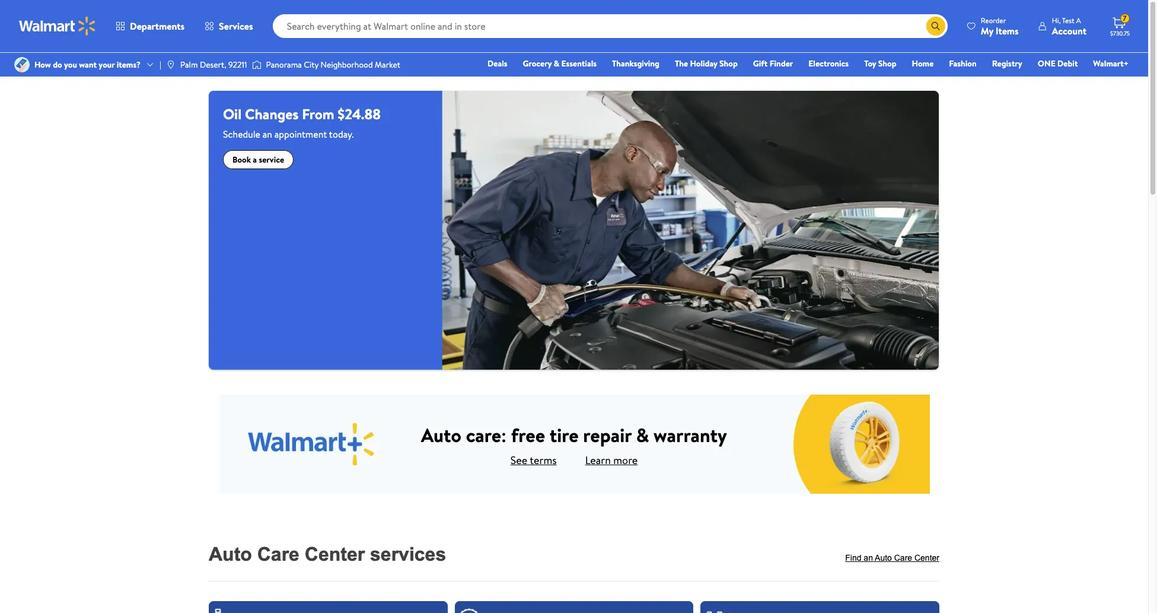 Task type: vqa. For each thing, say whether or not it's contained in the screenshot.
FREE
yes



Task type: describe. For each thing, give the bounding box(es) containing it.
holiday
[[690, 58, 718, 69]]

hi, test a account
[[1053, 15, 1087, 37]]

more
[[614, 453, 638, 467]]

appointment
[[275, 128, 327, 141]]

repair
[[584, 422, 632, 448]]

one debit
[[1038, 58, 1078, 69]]

debit
[[1058, 58, 1078, 69]]

walmart+ link
[[1089, 57, 1135, 70]]

gift finder
[[754, 58, 794, 69]]

finder
[[770, 58, 794, 69]]

neighborhood
[[321, 59, 373, 71]]

palm
[[180, 59, 198, 71]]

Search search field
[[273, 14, 948, 38]]

the holiday shop link
[[670, 57, 743, 70]]

departments button
[[106, 12, 195, 40]]

book a service link
[[223, 150, 294, 169]]

grocery
[[523, 58, 552, 69]]

book a service
[[233, 154, 284, 166]]

you
[[64, 59, 77, 71]]

auto
[[421, 422, 462, 448]]

learn
[[586, 453, 611, 467]]

search icon image
[[932, 21, 941, 31]]

thanksgiving
[[612, 58, 660, 69]]

changes
[[245, 104, 299, 124]]

desert,
[[200, 59, 226, 71]]

walmart+
[[1094, 58, 1129, 69]]

see
[[511, 453, 528, 467]]

an
[[263, 128, 272, 141]]

gift
[[754, 58, 768, 69]]

departments
[[130, 20, 185, 33]]

1 horizontal spatial &
[[637, 422, 649, 448]]

panorama city neighborhood market
[[266, 59, 401, 71]]

items
[[996, 24, 1019, 37]]

1 shop from the left
[[720, 58, 738, 69]]

account
[[1053, 24, 1087, 37]]

free
[[511, 422, 545, 448]]

auto care: free tire repair & warranty
[[421, 422, 727, 448]]

92211
[[228, 59, 247, 71]]

thanksgiving link
[[607, 57, 665, 70]]

my
[[981, 24, 994, 37]]

reorder
[[981, 15, 1007, 25]]

walmart image
[[19, 17, 96, 36]]

the
[[675, 58, 688, 69]]

a
[[253, 154, 257, 166]]

registry link
[[987, 57, 1028, 70]]

market
[[375, 59, 401, 71]]

$730.75
[[1111, 29, 1131, 37]]

deals
[[488, 58, 508, 69]]

 image for how
[[14, 57, 30, 72]]

learn more link
[[586, 453, 638, 467]]

electronics
[[809, 58, 849, 69]]



Task type: locate. For each thing, give the bounding box(es) containing it.
toy shop
[[865, 58, 897, 69]]

oil changes from $24.88 schedule an appointment today.
[[223, 104, 381, 141]]

grocery & essentials
[[523, 58, 597, 69]]

7 $730.75
[[1111, 13, 1131, 37]]

2 shop from the left
[[879, 58, 897, 69]]

gift finder link
[[748, 57, 799, 70]]

7
[[1124, 13, 1127, 23]]

palm desert, 92211
[[180, 59, 247, 71]]

warranty
[[654, 422, 727, 448]]

 image left how
[[14, 57, 30, 72]]

one debit link
[[1033, 57, 1084, 70]]

items?
[[117, 59, 141, 71]]

1 horizontal spatial shop
[[879, 58, 897, 69]]

0 horizontal spatial &
[[554, 58, 560, 69]]

shop right the holiday
[[720, 58, 738, 69]]

|
[[160, 59, 161, 71]]

deals link
[[483, 57, 513, 70]]

 image for panorama
[[252, 59, 261, 71]]

panorama
[[266, 59, 302, 71]]

home
[[912, 58, 934, 69]]

grocery & essentials link
[[518, 57, 602, 70]]

hi,
[[1053, 15, 1061, 25]]

home link
[[907, 57, 940, 70]]

do
[[53, 59, 62, 71]]

tire
[[550, 422, 579, 448]]

a
[[1077, 15, 1082, 25]]

today.
[[329, 128, 354, 141]]

test
[[1063, 15, 1075, 25]]

the holiday shop
[[675, 58, 738, 69]]

essentials
[[562, 58, 597, 69]]

your
[[99, 59, 115, 71]]

registry
[[993, 58, 1023, 69]]

1 vertical spatial &
[[637, 422, 649, 448]]

toy shop link
[[859, 57, 902, 70]]

learn more
[[586, 453, 638, 467]]

 image
[[166, 60, 176, 69]]

Walmart Site-Wide search field
[[273, 14, 948, 38]]

electronics link
[[804, 57, 855, 70]]

toy
[[865, 58, 877, 69]]

terms
[[530, 453, 557, 467]]

& up more
[[637, 422, 649, 448]]

0 horizontal spatial  image
[[14, 57, 30, 72]]

reorder my items
[[981, 15, 1019, 37]]

see terms link
[[511, 453, 557, 467]]

& right grocery
[[554, 58, 560, 69]]

book
[[233, 154, 251, 166]]

shop inside 'link'
[[879, 58, 897, 69]]

city
[[304, 59, 319, 71]]

0 horizontal spatial shop
[[720, 58, 738, 69]]

one
[[1038, 58, 1056, 69]]

fashion
[[950, 58, 977, 69]]

how do you want your items?
[[34, 59, 141, 71]]

from
[[302, 104, 334, 124]]

&
[[554, 58, 560, 69], [637, 422, 649, 448]]

see terms
[[511, 453, 557, 467]]

fashion link
[[944, 57, 983, 70]]

 image right the 92211
[[252, 59, 261, 71]]

 image
[[14, 57, 30, 72], [252, 59, 261, 71]]

service
[[259, 154, 284, 166]]

oil
[[223, 104, 242, 124]]

free tire repair & warranty image
[[218, 393, 930, 495]]

shop right toy
[[879, 58, 897, 69]]

how
[[34, 59, 51, 71]]

care:
[[466, 422, 507, 448]]

schedule
[[223, 128, 260, 141]]

shop
[[720, 58, 738, 69], [879, 58, 897, 69]]

want
[[79, 59, 97, 71]]

services
[[219, 20, 253, 33]]

1 horizontal spatial  image
[[252, 59, 261, 71]]

$24.88
[[338, 104, 381, 124]]

0 vertical spatial &
[[554, 58, 560, 69]]

services button
[[195, 12, 263, 40]]



